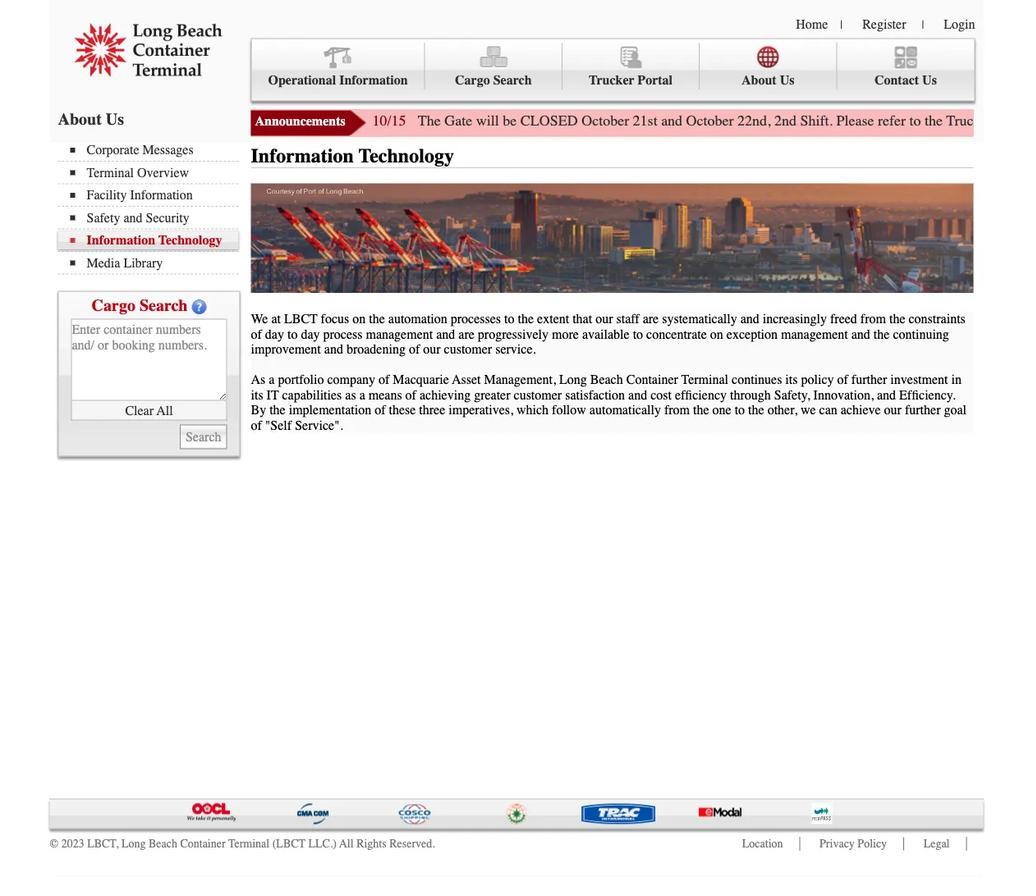 Task type: describe. For each thing, give the bounding box(es) containing it.
privacy
[[820, 838, 855, 851]]

achieving
[[420, 388, 471, 403]]

concentrate
[[646, 327, 707, 342]]

we at lbct focus on the automation processes to the extent that our staff are systematically and increasingly freed from the constraints of day to day process management and are progressively more available to concentrate on exception management and the continuing improvement and broadening of our customer service.
[[251, 312, 966, 357]]

security
[[146, 210, 190, 225]]

corporate messages link
[[70, 142, 239, 158]]

achieve
[[841, 403, 881, 418]]

menu bar containing operational information
[[251, 38, 975, 101]]

broadening
[[346, 342, 406, 357]]

increasingly
[[763, 312, 827, 327]]

0 vertical spatial our
[[595, 312, 613, 327]]

0 horizontal spatial on
[[352, 312, 366, 327]]

operational information link
[[252, 43, 425, 89]]

refer
[[878, 112, 906, 129]]

the left one
[[693, 403, 709, 418]]

investment
[[890, 373, 948, 388]]

and down focus on the left top of page
[[324, 342, 343, 357]]

to right available
[[633, 327, 643, 342]]

operational information
[[268, 73, 408, 88]]

will
[[476, 112, 499, 129]]

21st
[[633, 112, 657, 129]]

safety and security link
[[70, 210, 239, 225]]

of down broadening
[[379, 373, 390, 388]]

of left the "these"
[[375, 403, 386, 418]]

1 october from the left
[[582, 112, 629, 129]]

portfolio
[[278, 373, 324, 388]]

shift.
[[800, 112, 833, 129]]

portal
[[638, 73, 673, 88]]

by
[[251, 403, 266, 418]]

0 horizontal spatial search
[[140, 296, 188, 315]]

safety,
[[774, 388, 810, 403]]

clear all button
[[71, 401, 227, 421]]

safety
[[87, 210, 120, 225]]

1 management from the left
[[366, 327, 433, 342]]

information technology link
[[70, 233, 239, 248]]

three
[[419, 403, 445, 418]]

contact
[[874, 73, 919, 88]]

the left "truck"
[[925, 112, 943, 129]]

rights
[[356, 838, 387, 851]]

efficiency​.
[[899, 388, 956, 403]]

us for contact us link
[[922, 73, 937, 88]]

imperatives,
[[449, 403, 513, 418]]

22nd,
[[737, 112, 771, 129]]

facility
[[87, 188, 127, 203]]

register link
[[862, 16, 906, 32]]

of left at
[[251, 327, 262, 342]]

that
[[572, 312, 592, 327]]

beach inside as a portfolio company of macquarie asset management, long beach container terminal continues its policy of further investment in its it capabilities as a means of achieving greater customer satisfaction and cost efficiency through safety, innovation, and efficiency​. by the implementation of these three imperatives, which follow automatically from the one to the other, we can achieve our further goal of "self service".​​
[[590, 373, 623, 388]]

location
[[742, 838, 783, 851]]

and inside corporate messages terminal overview facility information safety and security information technology media library
[[123, 210, 142, 225]]

we
[[801, 403, 816, 418]]

2 | from the left
[[922, 18, 924, 31]]

macquarie
[[393, 373, 449, 388]]

1 gate from the left
[[444, 112, 472, 129]]

media
[[87, 255, 120, 271]]

policy
[[858, 838, 887, 851]]

exception
[[727, 327, 778, 342]]

2023
[[61, 838, 84, 851]]

©
[[50, 838, 58, 851]]

home link
[[796, 16, 828, 32]]

service.
[[495, 342, 536, 357]]

other,
[[767, 403, 797, 418]]

ho
[[1016, 112, 1033, 129]]

the up broadening
[[369, 312, 385, 327]]

information technology
[[251, 145, 454, 168]]

1 vertical spatial further
[[905, 403, 941, 418]]

trucker portal link
[[562, 43, 700, 89]]

privacy policy link
[[820, 838, 887, 851]]

which
[[516, 403, 549, 418]]

contact us
[[874, 73, 937, 88]]

(lbct
[[272, 838, 305, 851]]

capabilities
[[282, 388, 342, 403]]

overview
[[137, 165, 189, 180]]

implementation
[[289, 403, 371, 418]]

reserved.
[[389, 838, 435, 851]]

legal link
[[923, 838, 950, 851]]

information down safety
[[87, 233, 155, 248]]

processes
[[451, 312, 501, 327]]

as
[[345, 388, 356, 403]]

and left efficiency​.
[[877, 388, 896, 403]]

home
[[796, 16, 828, 32]]

all inside button
[[157, 403, 173, 418]]

means
[[368, 388, 402, 403]]

we
[[251, 312, 268, 327]]

management,
[[484, 373, 556, 388]]

cargo search inside menu bar
[[455, 73, 532, 88]]

through
[[730, 388, 771, 403]]

asset
[[452, 373, 481, 388]]

follow
[[552, 403, 586, 418]]

register
[[862, 16, 906, 32]]

customer inside as a portfolio company of macquarie asset management, long beach container terminal continues its policy of further investment in its it capabilities as a means of achieving greater customer satisfaction and cost efficiency through safety, innovation, and efficiency​. by the implementation of these three imperatives, which follow automatically from the one to the other, we can achieve our further goal of "self service".​​
[[514, 388, 562, 403]]

automatically
[[589, 403, 661, 418]]

improvement
[[251, 342, 321, 357]]

from inside we at lbct focus on the automation processes to the extent that our staff are systematically and increasingly freed from the constraints of day to day process management and are progressively more available to concentrate on exception management and the continuing improvement and broadening of our customer service.
[[860, 312, 886, 327]]

login
[[944, 16, 975, 32]]

terminal inside corporate messages terminal overview facility information safety and security information technology media library
[[87, 165, 134, 180]]

0 horizontal spatial about
[[58, 110, 102, 129]]

innovation,
[[813, 388, 874, 403]]

1 vertical spatial container
[[180, 838, 226, 851]]

media library link
[[70, 255, 239, 271]]

terminal overview link
[[70, 165, 239, 180]]

and left continuing
[[851, 327, 870, 342]]

satisfaction
[[565, 388, 625, 403]]

2nd
[[774, 112, 797, 129]]

information down overview
[[130, 188, 193, 203]]



Task type: locate. For each thing, give the bounding box(es) containing it.
0 vertical spatial container
[[626, 373, 678, 388]]

customer up asset
[[444, 342, 492, 357]]

1 horizontal spatial a
[[359, 388, 365, 403]]

0 vertical spatial technology
[[359, 145, 454, 168]]

beach up automatically
[[590, 373, 623, 388]]

2 day from the left
[[301, 327, 320, 342]]

closed
[[520, 112, 578, 129]]

freed
[[830, 312, 857, 327]]

login link
[[944, 16, 975, 32]]

all right llc.)
[[339, 838, 354, 851]]

our
[[595, 312, 613, 327], [423, 342, 441, 357], [884, 403, 902, 418]]

1 horizontal spatial search
[[493, 73, 532, 88]]

process
[[323, 327, 363, 342]]

management
[[366, 327, 433, 342], [781, 327, 848, 342]]

to right one
[[735, 403, 745, 418]]

long right lbct,
[[121, 838, 146, 851]]

cargo search down library
[[92, 296, 188, 315]]

0 horizontal spatial long
[[121, 838, 146, 851]]

0 horizontal spatial its
[[251, 388, 263, 403]]

1 horizontal spatial container
[[626, 373, 678, 388]]

our right that
[[595, 312, 613, 327]]

to
[[909, 112, 921, 129], [504, 312, 514, 327], [287, 327, 298, 342], [633, 327, 643, 342], [735, 403, 745, 418]]

None submit
[[180, 425, 227, 450]]

1 vertical spatial from
[[664, 403, 690, 418]]

0 horizontal spatial management
[[366, 327, 433, 342]]

search down media library link
[[140, 296, 188, 315]]

our right achieve
[[884, 403, 902, 418]]

0 horizontal spatial about us
[[58, 110, 124, 129]]

goal
[[944, 403, 967, 418]]

october left 21st
[[582, 112, 629, 129]]

1 vertical spatial all
[[339, 838, 354, 851]]

messages
[[142, 142, 194, 158]]

and up asset
[[436, 327, 455, 342]]

facility information link
[[70, 188, 239, 203]]

about us up 22nd,
[[741, 73, 794, 88]]

1 horizontal spatial cargo
[[455, 73, 490, 88]]

1 horizontal spatial management
[[781, 327, 848, 342]]

the left other,
[[748, 403, 764, 418]]

clear all
[[125, 403, 173, 418]]

information up the 10/15
[[339, 73, 408, 88]]

focus
[[321, 312, 349, 327]]

to right at
[[287, 327, 298, 342]]

from
[[860, 312, 886, 327], [664, 403, 690, 418]]

beach right lbct,
[[149, 838, 177, 851]]

trucker portal
[[589, 73, 673, 88]]

as
[[251, 373, 265, 388]]

0 horizontal spatial a
[[269, 373, 275, 388]]

1 horizontal spatial about
[[741, 73, 777, 88]]

0 horizontal spatial october
[[582, 112, 629, 129]]

as a portfolio company of macquarie asset management, long beach container terminal continues its policy of further investment in its it capabilities as a means of achieving greater customer satisfaction and cost efficiency through safety, innovation, and efficiency​. by the implementation of these three imperatives, which follow automatically from the one to the other, we can achieve our further goal of "self service".​​
[[251, 373, 967, 433]]

© 2023 lbct, long beach container terminal (lbct llc.) all rights reserved.
[[50, 838, 435, 851]]

our inside as a portfolio company of macquarie asset management, long beach container terminal continues its policy of further investment in its it capabilities as a means of achieving greater customer satisfaction and cost efficiency through safety, innovation, and efficiency​. by the implementation of these three imperatives, which follow automatically from the one to the other, we can achieve our further goal of "self service".​​
[[884, 403, 902, 418]]

terminal up one
[[681, 373, 728, 388]]

0 vertical spatial customer
[[444, 342, 492, 357]]

all
[[157, 403, 173, 418], [339, 838, 354, 851]]

10/15 the gate will be closed october 21st and october 22nd, 2nd shift. please refer to the truck gate ho
[[372, 112, 1033, 129]]

1 horizontal spatial gate
[[985, 112, 1013, 129]]

| right home
[[840, 18, 843, 31]]

day left "lbct"
[[265, 327, 284, 342]]

a
[[269, 373, 275, 388], [359, 388, 365, 403]]

continues
[[732, 373, 782, 388]]

1 horizontal spatial beach
[[590, 373, 623, 388]]

search up be
[[493, 73, 532, 88]]

the left extent
[[518, 312, 534, 327]]

1 horizontal spatial |
[[922, 18, 924, 31]]

corporate
[[87, 142, 139, 158]]

1 horizontal spatial from
[[860, 312, 886, 327]]

about up 22nd,
[[741, 73, 777, 88]]

further down investment
[[905, 403, 941, 418]]

terminal inside as a portfolio company of macquarie asset management, long beach container terminal continues its policy of further investment in its it capabilities as a means of achieving greater customer satisfaction and cost efficiency through safety, innovation, and efficiency​. by the implementation of these three imperatives, which follow automatically from the one to the other, we can achieve our further goal of "self service".​​
[[681, 373, 728, 388]]

1 horizontal spatial long
[[559, 373, 587, 388]]

1 horizontal spatial about us
[[741, 73, 794, 88]]

2 management from the left
[[781, 327, 848, 342]]

terminal left '(lbct'
[[228, 838, 270, 851]]

2 horizontal spatial our
[[884, 403, 902, 418]]

the left constraints at the right of page
[[889, 312, 905, 327]]

about us link
[[700, 43, 837, 89]]

0 horizontal spatial from
[[664, 403, 690, 418]]

0 vertical spatial cargo
[[455, 73, 490, 88]]

1 vertical spatial technology
[[158, 233, 222, 248]]

from left one
[[664, 403, 690, 418]]

1 vertical spatial our
[[423, 342, 441, 357]]

management up macquarie
[[366, 327, 433, 342]]

us for about us link
[[780, 73, 794, 88]]

to inside as a portfolio company of macquarie asset management, long beach container terminal continues its policy of further investment in its it capabilities as a means of achieving greater customer satisfaction and cost efficiency through safety, innovation, and efficiency​. by the implementation of these three imperatives, which follow automatically from the one to the other, we can achieve our further goal of "self service".​​
[[735, 403, 745, 418]]

information inside operational information link
[[339, 73, 408, 88]]

to right refer
[[909, 112, 921, 129]]

1 horizontal spatial our
[[595, 312, 613, 327]]

legal
[[923, 838, 950, 851]]

cost
[[650, 388, 672, 403]]

contact us link
[[837, 43, 974, 89]]

of right policy
[[837, 373, 848, 388]]

privacy policy
[[820, 838, 887, 851]]

0 vertical spatial from
[[860, 312, 886, 327]]

search
[[493, 73, 532, 88], [140, 296, 188, 315]]

0 vertical spatial long
[[559, 373, 587, 388]]

1 vertical spatial about us
[[58, 110, 124, 129]]

1 vertical spatial long
[[121, 838, 146, 851]]

staff
[[616, 312, 639, 327]]

1 horizontal spatial on
[[710, 327, 723, 342]]

0 horizontal spatial container
[[180, 838, 226, 851]]

technology down the 10/15
[[359, 145, 454, 168]]

cargo search up will
[[455, 73, 532, 88]]

menu bar containing corporate messages
[[58, 141, 247, 275]]

1 horizontal spatial terminal
[[228, 838, 270, 851]]

1 vertical spatial search
[[140, 296, 188, 315]]

1 vertical spatial cargo
[[92, 296, 135, 315]]

efficiency
[[675, 388, 727, 403]]

0 horizontal spatial are
[[458, 327, 474, 342]]

about us
[[741, 73, 794, 88], [58, 110, 124, 129]]

systematically
[[662, 312, 737, 327]]

and left cost
[[628, 388, 647, 403]]

0 vertical spatial menu bar
[[251, 38, 975, 101]]

cargo up will
[[455, 73, 490, 88]]

1 horizontal spatial october
[[686, 112, 734, 129]]

customer
[[444, 342, 492, 357], [514, 388, 562, 403]]

1 horizontal spatial us
[[780, 73, 794, 88]]

at
[[271, 312, 281, 327]]

its left policy
[[785, 373, 798, 388]]

0 vertical spatial search
[[493, 73, 532, 88]]

beach
[[590, 373, 623, 388], [149, 838, 177, 851]]

us up corporate
[[106, 110, 124, 129]]

customer right greater
[[514, 388, 562, 403]]

are up asset
[[458, 327, 474, 342]]

0 horizontal spatial |
[[840, 18, 843, 31]]

1 vertical spatial menu bar
[[58, 141, 247, 275]]

1 vertical spatial terminal
[[681, 373, 728, 388]]

1 | from the left
[[840, 18, 843, 31]]

and left increasingly
[[740, 312, 759, 327]]

continuing
[[893, 327, 949, 342]]

0 horizontal spatial all
[[157, 403, 173, 418]]

the right by
[[269, 403, 286, 418]]

greater
[[474, 388, 510, 403]]

0 horizontal spatial terminal
[[87, 165, 134, 180]]

operational
[[268, 73, 336, 88]]

in
[[951, 373, 962, 388]]

information down announcements
[[251, 145, 354, 168]]

us right contact
[[922, 73, 937, 88]]

menu bar
[[251, 38, 975, 101], [58, 141, 247, 275]]

0 horizontal spatial technology
[[158, 233, 222, 248]]

cargo down media
[[92, 296, 135, 315]]

0 vertical spatial beach
[[590, 373, 623, 388]]

technology down security
[[158, 233, 222, 248]]

0 horizontal spatial us
[[106, 110, 124, 129]]

on
[[352, 312, 366, 327], [710, 327, 723, 342]]

1 horizontal spatial menu bar
[[251, 38, 975, 101]]

of left "self
[[251, 418, 262, 433]]

extent
[[537, 312, 569, 327]]

us up 2nd
[[780, 73, 794, 88]]

0 vertical spatial further
[[851, 373, 887, 388]]

1 horizontal spatial further
[[905, 403, 941, 418]]

of
[[251, 327, 262, 342], [409, 342, 420, 357], [379, 373, 390, 388], [837, 373, 848, 388], [405, 388, 416, 403], [375, 403, 386, 418], [251, 418, 262, 433]]

2 horizontal spatial us
[[922, 73, 937, 88]]

1 horizontal spatial are
[[643, 312, 659, 327]]

1 vertical spatial customer
[[514, 388, 562, 403]]

1 horizontal spatial cargo search
[[455, 73, 532, 88]]

automation
[[388, 312, 447, 327]]

0 horizontal spatial menu bar
[[58, 141, 247, 275]]

long inside as a portfolio company of macquarie asset management, long beach container terminal continues its policy of further investment in its it capabilities as a means of achieving greater customer satisfaction and cost efficiency through safety, innovation, and efficiency​. by the implementation of these three imperatives, which follow automatically from the one to the other, we can achieve our further goal of "self service".​​
[[559, 373, 587, 388]]

to up service.
[[504, 312, 514, 327]]

of right the means
[[405, 388, 416, 403]]

cargo search link
[[425, 43, 562, 89]]

long up follow at the top of the page
[[559, 373, 587, 388]]

us
[[780, 73, 794, 88], [922, 73, 937, 88], [106, 110, 124, 129]]

the
[[925, 112, 943, 129], [369, 312, 385, 327], [518, 312, 534, 327], [889, 312, 905, 327], [874, 327, 890, 342], [269, 403, 286, 418], [693, 403, 709, 418], [748, 403, 764, 418]]

0 horizontal spatial day
[[265, 327, 284, 342]]

the left continuing
[[874, 327, 890, 342]]

gate right the in the left top of the page
[[444, 112, 472, 129]]

1 horizontal spatial its
[[785, 373, 798, 388]]

container inside as a portfolio company of macquarie asset management, long beach container terminal continues its policy of further investment in its it capabilities as a means of achieving greater customer satisfaction and cost efficiency through safety, innovation, and efficiency​. by the implementation of these three imperatives, which follow automatically from the one to the other, we can achieve our further goal of "self service".​​
[[626, 373, 678, 388]]

1 vertical spatial cargo search
[[92, 296, 188, 315]]

please
[[836, 112, 874, 129]]

2 october from the left
[[686, 112, 734, 129]]

and right safety
[[123, 210, 142, 225]]

0 vertical spatial about
[[741, 73, 777, 88]]

it
[[267, 388, 279, 403]]

corporate messages terminal overview facility information safety and security information technology media library
[[87, 142, 222, 271]]

1 horizontal spatial day
[[301, 327, 320, 342]]

about us up corporate
[[58, 110, 124, 129]]

0 horizontal spatial our
[[423, 342, 441, 357]]

further up achieve
[[851, 373, 887, 388]]

of down automation
[[409, 342, 420, 357]]

0 horizontal spatial customer
[[444, 342, 492, 357]]

october left 22nd,
[[686, 112, 734, 129]]

on right focus on the left top of page
[[352, 312, 366, 327]]

Enter container numbers and/ or booking numbers.  text field
[[71, 319, 227, 401]]

truck
[[946, 112, 981, 129]]

2 horizontal spatial terminal
[[681, 373, 728, 388]]

1 horizontal spatial technology
[[359, 145, 454, 168]]

from right freed
[[860, 312, 886, 327]]

all right clear
[[157, 403, 173, 418]]

october
[[582, 112, 629, 129], [686, 112, 734, 129]]

1 horizontal spatial customer
[[514, 388, 562, 403]]

2 vertical spatial terminal
[[228, 838, 270, 851]]

progressively
[[478, 327, 549, 342]]

2 gate from the left
[[985, 112, 1013, 129]]

0 vertical spatial all
[[157, 403, 173, 418]]

cargo inside cargo search link
[[455, 73, 490, 88]]

company
[[327, 373, 375, 388]]

one
[[712, 403, 731, 418]]

day left focus on the left top of page
[[301, 327, 320, 342]]

technology inside corporate messages terminal overview facility information safety and security information technology media library
[[158, 233, 222, 248]]

library
[[123, 255, 163, 271]]

are right staff
[[643, 312, 659, 327]]

1 day from the left
[[265, 327, 284, 342]]

| left login
[[922, 18, 924, 31]]

0 horizontal spatial gate
[[444, 112, 472, 129]]

0 horizontal spatial further
[[851, 373, 887, 388]]

about up corporate
[[58, 110, 102, 129]]

gate left ho
[[985, 112, 1013, 129]]

0 vertical spatial terminal
[[87, 165, 134, 180]]

container
[[626, 373, 678, 388], [180, 838, 226, 851]]

0 horizontal spatial cargo
[[92, 296, 135, 315]]

on left 'exception'
[[710, 327, 723, 342]]

its left it
[[251, 388, 263, 403]]

0 vertical spatial about us
[[741, 73, 794, 88]]

0 horizontal spatial beach
[[149, 838, 177, 851]]

0 vertical spatial cargo search
[[455, 73, 532, 88]]

and right 21st
[[661, 112, 682, 129]]

terminal down corporate
[[87, 165, 134, 180]]

1 vertical spatial beach
[[149, 838, 177, 851]]

our up macquarie
[[423, 342, 441, 357]]

1 horizontal spatial all
[[339, 838, 354, 851]]

clear
[[125, 403, 154, 418]]

0 horizontal spatial cargo search
[[92, 296, 188, 315]]

1 vertical spatial about
[[58, 110, 102, 129]]

management up policy
[[781, 327, 848, 342]]

from inside as a portfolio company of macquarie asset management, long beach container terminal continues its policy of further investment in its it capabilities as a means of achieving greater customer satisfaction and cost efficiency through safety, innovation, and efficiency​. by the implementation of these three imperatives, which follow automatically from the one to the other, we can achieve our further goal of "self service".​​
[[664, 403, 690, 418]]

are
[[643, 312, 659, 327], [458, 327, 474, 342]]

customer inside we at lbct focus on the automation processes to the extent that our staff are systematically and increasingly freed from the constraints of day to day process management and are progressively more available to concentrate on exception management and the continuing improvement and broadening of our customer service.
[[444, 342, 492, 357]]

2 vertical spatial our
[[884, 403, 902, 418]]

trucker
[[589, 73, 634, 88]]



Task type: vqa. For each thing, say whether or not it's contained in the screenshot.
imperatives,
yes



